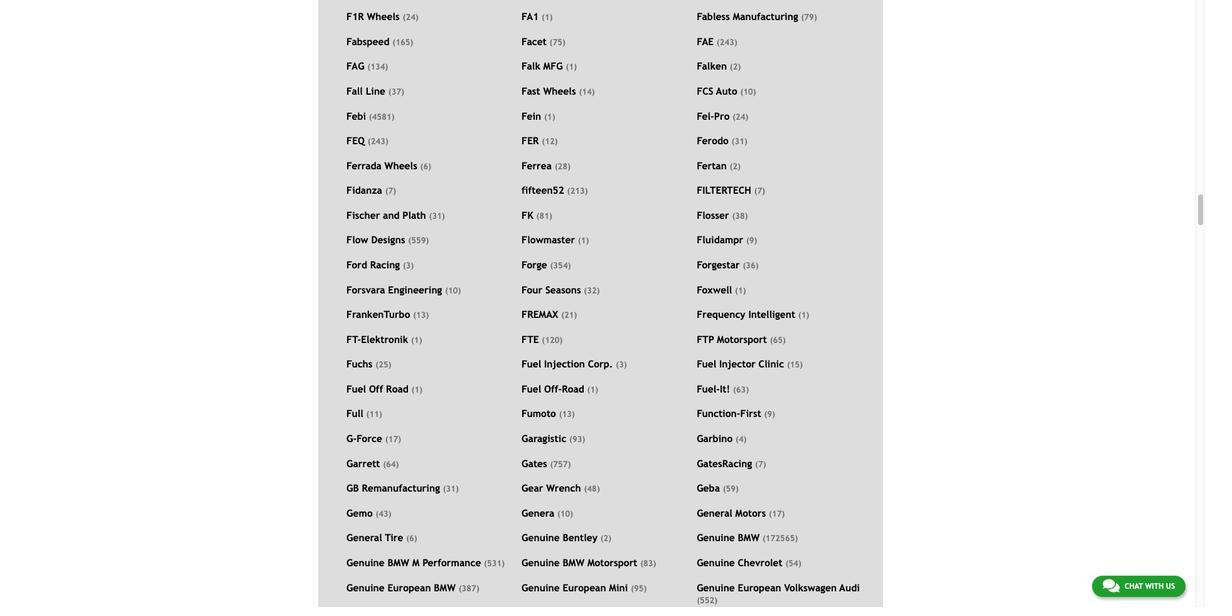 Task type: vqa. For each thing, say whether or not it's contained in the screenshot.


Task type: locate. For each thing, give the bounding box(es) containing it.
fuel for fuel off-road
[[522, 384, 541, 395]]

(1) right the flowmaster
[[578, 236, 589, 246]]

ftp motorsport (65)
[[697, 334, 786, 345]]

wheels down "mfg"
[[543, 85, 576, 97]]

racing
[[370, 259, 400, 271]]

1 vertical spatial (9)
[[764, 410, 775, 420]]

bmw
[[738, 533, 760, 544], [388, 558, 409, 569], [563, 558, 585, 569], [434, 582, 456, 594]]

0 horizontal spatial (24)
[[403, 13, 419, 22]]

2 horizontal spatial european
[[738, 582, 782, 594]]

1 vertical spatial (13)
[[559, 410, 575, 420]]

1 horizontal spatial (243)
[[717, 38, 738, 47]]

ft-
[[347, 334, 361, 345]]

genuine european volkswagen audi (552)
[[697, 582, 860, 606]]

0 horizontal spatial european
[[388, 582, 431, 594]]

genera
[[522, 508, 555, 519]]

general for general tire
[[347, 533, 382, 544]]

(1) right intelligent
[[799, 311, 810, 320]]

(7) inside gatesracing (7)
[[755, 460, 766, 469]]

motorsport up mini
[[588, 558, 638, 569]]

fel-pro (24)
[[697, 110, 749, 122]]

0 horizontal spatial (3)
[[403, 261, 414, 271]]

2 vertical spatial wheels
[[385, 160, 417, 171]]

(7) inside 'filtertech (7)'
[[755, 187, 766, 196]]

(13)
[[413, 311, 429, 320], [559, 410, 575, 420]]

(48)
[[584, 485, 600, 494]]

(10) right auto
[[741, 87, 756, 97]]

0 vertical spatial (24)
[[403, 13, 419, 22]]

(7) up and
[[385, 187, 396, 196]]

1 vertical spatial (3)
[[616, 361, 627, 370]]

(10) up genuine bentley (2)
[[558, 510, 573, 519]]

(37)
[[389, 87, 404, 97]]

auto
[[716, 85, 738, 97]]

(1) right elektronik on the bottom
[[411, 336, 422, 345]]

0 horizontal spatial (10)
[[445, 286, 461, 295]]

european inside 'genuine european volkswagen audi (552)'
[[738, 582, 782, 594]]

fremax
[[522, 309, 558, 320]]

general motors (17)
[[697, 508, 785, 519]]

wheels up fabspeed (165)
[[367, 11, 400, 22]]

wheels right the ferrada
[[385, 160, 417, 171]]

1 horizontal spatial road
[[562, 384, 585, 395]]

(24) right pro
[[733, 112, 749, 122]]

fidanza
[[347, 185, 382, 196]]

(95)
[[631, 584, 647, 594]]

(59)
[[723, 485, 739, 494]]

(2) inside falken (2)
[[730, 62, 741, 72]]

fabspeed (165)
[[347, 36, 413, 47]]

flosser
[[697, 210, 729, 221]]

(13) for fumoto
[[559, 410, 575, 420]]

corp.
[[588, 359, 613, 370]]

frankenturbo
[[347, 309, 410, 320]]

full
[[347, 408, 363, 420]]

(2)
[[730, 62, 741, 72], [730, 162, 741, 171], [601, 535, 612, 544]]

(24) up the (165)
[[403, 13, 419, 22]]

0 horizontal spatial road
[[386, 384, 409, 395]]

1 horizontal spatial (13)
[[559, 410, 575, 420]]

1 road from the left
[[386, 384, 409, 395]]

1 european from the left
[[388, 582, 431, 594]]

(1) right "foxwell"
[[735, 286, 746, 295]]

ferrada wheels (6)
[[347, 160, 431, 171]]

(75)
[[550, 38, 566, 47]]

3 european from the left
[[738, 582, 782, 594]]

1 vertical spatial (31)
[[429, 211, 445, 221]]

0 vertical spatial motorsport
[[717, 334, 767, 345]]

bmw for m
[[388, 558, 409, 569]]

mfg
[[544, 61, 563, 72]]

(17) up (172565)
[[769, 510, 785, 519]]

(243)
[[717, 38, 738, 47], [368, 137, 389, 146]]

wheels for ferrada
[[385, 160, 417, 171]]

falken
[[697, 61, 727, 72]]

2 vertical spatial (10)
[[558, 510, 573, 519]]

forge
[[522, 259, 547, 271]]

2 horizontal spatial (10)
[[741, 87, 756, 97]]

(134)
[[368, 62, 388, 72]]

(17) inside general motors (17)
[[769, 510, 785, 519]]

(4)
[[736, 435, 747, 445]]

1 vertical spatial motorsport
[[588, 558, 638, 569]]

ford racing (3)
[[347, 259, 414, 271]]

(3) right corp.
[[616, 361, 627, 370]]

(24) for f1r wheels
[[403, 13, 419, 22]]

(24) inside fel-pro (24)
[[733, 112, 749, 122]]

frankenturbo (13)
[[347, 309, 429, 320]]

line
[[366, 85, 386, 97]]

0 horizontal spatial (243)
[[368, 137, 389, 146]]

(6) inside ferrada wheels (6)
[[420, 162, 431, 171]]

fuchs
[[347, 359, 373, 370]]

1 vertical spatial wheels
[[543, 85, 576, 97]]

(7) for filtertech
[[755, 187, 766, 196]]

ferrea
[[522, 160, 552, 171]]

genuine inside 'genuine european volkswagen audi (552)'
[[697, 582, 735, 594]]

0 horizontal spatial (9)
[[747, 236, 758, 246]]

(757)
[[550, 460, 571, 469]]

(6) for ferrada wheels
[[420, 162, 431, 171]]

european down genuine bmw motorsport (83)
[[563, 582, 606, 594]]

0 vertical spatial (6)
[[420, 162, 431, 171]]

fabless manufacturing (79)
[[697, 11, 817, 22]]

foxwell
[[697, 284, 732, 295]]

1 horizontal spatial (17)
[[769, 510, 785, 519]]

(3) right racing
[[403, 261, 414, 271]]

(1) inside fa1 (1)
[[542, 13, 553, 22]]

(243) right fae
[[717, 38, 738, 47]]

genuine european bmw (387)
[[347, 582, 480, 594]]

(17)
[[385, 435, 401, 445], [769, 510, 785, 519]]

fuel down ftp
[[697, 359, 717, 370]]

(10) inside fcs auto (10)
[[741, 87, 756, 97]]

(10) inside forsvara engineering (10)
[[445, 286, 461, 295]]

0 vertical spatial (2)
[[730, 62, 741, 72]]

(13) down fuel off-road (1)
[[559, 410, 575, 420]]

(7) right filtertech
[[755, 187, 766, 196]]

(2) right falken
[[730, 62, 741, 72]]

fuel down 'fte' on the bottom
[[522, 359, 541, 370]]

(13) inside frankenturbo (13)
[[413, 311, 429, 320]]

remanufacturing
[[362, 483, 440, 494]]

1 horizontal spatial (3)
[[616, 361, 627, 370]]

2 european from the left
[[563, 582, 606, 594]]

0 horizontal spatial (17)
[[385, 435, 401, 445]]

(1) right fa1
[[542, 13, 553, 22]]

(3) inside ford racing (3)
[[403, 261, 414, 271]]

intelligent
[[749, 309, 796, 320]]

mini
[[609, 582, 628, 594]]

fluidampr
[[697, 234, 744, 246]]

fuel left off
[[347, 384, 366, 395]]

(9) inside function-first (9)
[[764, 410, 775, 420]]

(31) inside "fischer and plath (31)"
[[429, 211, 445, 221]]

geba (59)
[[697, 483, 739, 494]]

fk
[[522, 210, 534, 221]]

f1r
[[347, 11, 364, 22]]

(2) inside fertan (2)
[[730, 162, 741, 171]]

(1) right "mfg"
[[566, 62, 577, 72]]

1 horizontal spatial (10)
[[558, 510, 573, 519]]

m
[[412, 558, 420, 569]]

0 horizontal spatial general
[[347, 533, 382, 544]]

(1) inside fein (1)
[[544, 112, 555, 122]]

2 road from the left
[[562, 384, 585, 395]]

(9) right first
[[764, 410, 775, 420]]

fluidampr (9)
[[697, 234, 758, 246]]

ferrada
[[347, 160, 382, 171]]

(31) right remanufacturing
[[443, 485, 459, 494]]

bmw left (387)
[[434, 582, 456, 594]]

european for volkswagen
[[738, 582, 782, 594]]

(9) inside fluidampr (9)
[[747, 236, 758, 246]]

(9)
[[747, 236, 758, 246], [764, 410, 775, 420]]

(1) right the fein
[[544, 112, 555, 122]]

fag (134)
[[347, 61, 388, 72]]

1 vertical spatial (2)
[[730, 162, 741, 171]]

european down chevrolet
[[738, 582, 782, 594]]

0 vertical spatial (13)
[[413, 311, 429, 320]]

bmw left m
[[388, 558, 409, 569]]

(7) for gatesracing
[[755, 460, 766, 469]]

(17) for g-force
[[385, 435, 401, 445]]

1 horizontal spatial (24)
[[733, 112, 749, 122]]

(9) up (36) at the top right of page
[[747, 236, 758, 246]]

genuine for genuine bentley
[[522, 533, 560, 544]]

1 horizontal spatial (6)
[[420, 162, 431, 171]]

audi
[[840, 582, 860, 594]]

european down m
[[388, 582, 431, 594]]

wheels for f1r
[[367, 11, 400, 22]]

fuel for fuel injector clinic
[[697, 359, 717, 370]]

(17) inside g-force (17)
[[385, 435, 401, 445]]

(93)
[[570, 435, 585, 445]]

frequency intelligent (1)
[[697, 309, 810, 320]]

general down geba (59)
[[697, 508, 733, 519]]

road right off
[[386, 384, 409, 395]]

(2) inside genuine bentley (2)
[[601, 535, 612, 544]]

it!
[[720, 384, 730, 395]]

(17) right force
[[385, 435, 401, 445]]

fumoto
[[522, 408, 556, 420]]

(7) inside the fidanza (7)
[[385, 187, 396, 196]]

1 vertical spatial (243)
[[368, 137, 389, 146]]

(6) up plath
[[420, 162, 431, 171]]

bmw up genuine chevrolet (54)
[[738, 533, 760, 544]]

0 vertical spatial (243)
[[717, 38, 738, 47]]

(38)
[[732, 211, 748, 221]]

flow designs (559)
[[347, 234, 429, 246]]

gates (757)
[[522, 458, 571, 469]]

(243) inside feq (243)
[[368, 137, 389, 146]]

road
[[386, 384, 409, 395], [562, 384, 585, 395]]

0 vertical spatial general
[[697, 508, 733, 519]]

1 horizontal spatial motorsport
[[717, 334, 767, 345]]

0 vertical spatial (10)
[[741, 87, 756, 97]]

(31) right ferodo
[[732, 137, 748, 146]]

ftp
[[697, 334, 714, 345]]

(6) inside general tire (6)
[[406, 535, 417, 544]]

(13) down engineering
[[413, 311, 429, 320]]

genuine for genuine european bmw
[[347, 582, 385, 594]]

(24) inside f1r wheels (24)
[[403, 13, 419, 22]]

fuel left off-
[[522, 384, 541, 395]]

0 vertical spatial (17)
[[385, 435, 401, 445]]

gear wrench (48)
[[522, 483, 600, 494]]

(7) right "gatesracing"
[[755, 460, 766, 469]]

motorsport up injector
[[717, 334, 767, 345]]

injection
[[544, 359, 585, 370]]

general down gemo (43)
[[347, 533, 382, 544]]

bmw down bentley
[[563, 558, 585, 569]]

0 vertical spatial (3)
[[403, 261, 414, 271]]

0 vertical spatial (9)
[[747, 236, 758, 246]]

(6) for general tire
[[406, 535, 417, 544]]

road for off
[[386, 384, 409, 395]]

tire
[[385, 533, 403, 544]]

fa1
[[522, 11, 539, 22]]

1 vertical spatial (10)
[[445, 286, 461, 295]]

(531)
[[484, 559, 505, 569]]

0 horizontal spatial (13)
[[413, 311, 429, 320]]

1 horizontal spatial european
[[563, 582, 606, 594]]

(2) right bentley
[[601, 535, 612, 544]]

1 vertical spatial (24)
[[733, 112, 749, 122]]

gemo (43)
[[347, 508, 392, 519]]

facet
[[522, 36, 547, 47]]

(120)
[[542, 336, 563, 345]]

1 vertical spatial general
[[347, 533, 382, 544]]

(15)
[[787, 361, 803, 370]]

fast
[[522, 85, 540, 97]]

(243) inside the fae (243)
[[717, 38, 738, 47]]

bmw for motorsport
[[563, 558, 585, 569]]

performance
[[423, 558, 481, 569]]

1 horizontal spatial general
[[697, 508, 733, 519]]

(21)
[[561, 311, 577, 320]]

(2) right fertan
[[730, 162, 741, 171]]

gates
[[522, 458, 547, 469]]

(1) inside "flowmaster (1)"
[[578, 236, 589, 246]]

(24)
[[403, 13, 419, 22], [733, 112, 749, 122]]

genuine for genuine bmw motorsport
[[522, 558, 560, 569]]

(31) right plath
[[429, 211, 445, 221]]

falken (2)
[[697, 61, 741, 72]]

1 vertical spatial (6)
[[406, 535, 417, 544]]

(1) down corp.
[[587, 385, 598, 395]]

fuel
[[522, 359, 541, 370], [697, 359, 717, 370], [347, 384, 366, 395], [522, 384, 541, 395]]

1 vertical spatial (17)
[[769, 510, 785, 519]]

road down fuel injection corp. (3)
[[562, 384, 585, 395]]

2 vertical spatial (2)
[[601, 535, 612, 544]]

2 vertical spatial (31)
[[443, 485, 459, 494]]

(243) right feq
[[368, 137, 389, 146]]

(6) right tire
[[406, 535, 417, 544]]

forgestar (36)
[[697, 259, 759, 271]]

ferrea (28)
[[522, 160, 571, 171]]

fuel for fuel off road
[[347, 384, 366, 395]]

1 horizontal spatial (9)
[[764, 410, 775, 420]]

wheels
[[367, 11, 400, 22], [543, 85, 576, 97], [385, 160, 417, 171]]

(10) right engineering
[[445, 286, 461, 295]]

(1) right off
[[412, 385, 423, 395]]

0 vertical spatial wheels
[[367, 11, 400, 22]]

0 horizontal spatial (6)
[[406, 535, 417, 544]]

(1) inside foxwell (1)
[[735, 286, 746, 295]]

(1) inside fuel off road (1)
[[412, 385, 423, 395]]

bentley
[[563, 533, 598, 544]]

(13) inside fumoto (13)
[[559, 410, 575, 420]]

european for mini
[[563, 582, 606, 594]]

0 vertical spatial (31)
[[732, 137, 748, 146]]



Task type: describe. For each thing, give the bounding box(es) containing it.
function-
[[697, 408, 741, 420]]

general for general motors
[[697, 508, 733, 519]]

gear
[[522, 483, 543, 494]]

fcs
[[697, 85, 714, 97]]

(172565)
[[763, 535, 798, 544]]

fuel off-road (1)
[[522, 384, 598, 395]]

genuine for genuine european volkswagen audi
[[697, 582, 735, 594]]

fte (120)
[[522, 334, 563, 345]]

genuine for genuine bmw m performance
[[347, 558, 385, 569]]

garagistic
[[522, 433, 567, 445]]

(243) for feq
[[368, 137, 389, 146]]

fabless
[[697, 11, 730, 22]]

chat
[[1125, 583, 1143, 591]]

forsvara engineering (10)
[[347, 284, 461, 295]]

gatesracing (7)
[[697, 458, 766, 469]]

comments image
[[1103, 579, 1120, 594]]

(63)
[[733, 385, 749, 395]]

garrett
[[347, 458, 380, 469]]

fuel-it! (63)
[[697, 384, 749, 395]]

fidanza (7)
[[347, 185, 396, 196]]

(1) inside frequency intelligent (1)
[[799, 311, 810, 320]]

fae (243)
[[697, 36, 738, 47]]

fertan (2)
[[697, 160, 741, 171]]

genuine chevrolet (54)
[[697, 558, 802, 569]]

(10) for fcs auto
[[741, 87, 756, 97]]

wheels for fast
[[543, 85, 576, 97]]

(64)
[[383, 460, 399, 469]]

bmw for (172565)
[[738, 533, 760, 544]]

fae
[[697, 36, 714, 47]]

fifteen52 (213)
[[522, 185, 588, 196]]

fischer and plath (31)
[[347, 210, 445, 221]]

flowmaster
[[522, 234, 575, 246]]

engineering
[[388, 284, 442, 295]]

(3) inside fuel injection corp. (3)
[[616, 361, 627, 370]]

chevrolet
[[738, 558, 783, 569]]

fcs auto (10)
[[697, 85, 756, 97]]

force
[[357, 433, 382, 445]]

fuel injector clinic (15)
[[697, 359, 803, 370]]

(1) inside ft-elektronik (1)
[[411, 336, 422, 345]]

genuine bmw motorsport (83)
[[522, 558, 656, 569]]

fast wheels (14)
[[522, 85, 595, 97]]

(28)
[[555, 162, 571, 171]]

(17) for general motors
[[769, 510, 785, 519]]

(2) for falken
[[730, 62, 741, 72]]

genuine for genuine bmw
[[697, 533, 735, 544]]

road for off-
[[562, 384, 585, 395]]

filtertech (7)
[[697, 185, 766, 196]]

fuel for fuel injection corp.
[[522, 359, 541, 370]]

fag
[[347, 61, 365, 72]]

gb remanufacturing (31)
[[347, 483, 459, 494]]

0 horizontal spatial motorsport
[[588, 558, 638, 569]]

off-
[[544, 384, 562, 395]]

g-force (17)
[[347, 433, 401, 445]]

(25)
[[376, 361, 392, 370]]

fte
[[522, 334, 539, 345]]

chat with us link
[[1092, 576, 1186, 598]]

(11)
[[366, 410, 382, 420]]

fer
[[522, 135, 539, 146]]

fa1 (1)
[[522, 11, 553, 22]]

(10) inside genera (10)
[[558, 510, 573, 519]]

garagistic (93)
[[522, 433, 585, 445]]

manufacturing
[[733, 11, 799, 22]]

forgestar
[[697, 259, 740, 271]]

chat with us
[[1125, 583, 1175, 591]]

first
[[741, 408, 762, 420]]

general tire (6)
[[347, 533, 417, 544]]

motors
[[736, 508, 766, 519]]

(213)
[[567, 187, 588, 196]]

(12)
[[542, 137, 558, 146]]

garbino
[[697, 433, 733, 445]]

(31) inside ferodo (31)
[[732, 137, 748, 146]]

four seasons (32)
[[522, 284, 600, 295]]

forsvara
[[347, 284, 385, 295]]

(10) for forsvara engineering
[[445, 286, 461, 295]]

(13) for frankenturbo
[[413, 311, 429, 320]]

fumoto (13)
[[522, 408, 575, 420]]

flosser (38)
[[697, 210, 748, 221]]

(243) for fae
[[717, 38, 738, 47]]

clinic
[[759, 359, 784, 370]]

(1) inside the falk mfg (1)
[[566, 62, 577, 72]]

(31) inside gb remanufacturing (31)
[[443, 485, 459, 494]]

genuine bmw m performance (531)
[[347, 558, 505, 569]]

ft-elektronik (1)
[[347, 334, 422, 345]]

genuine for genuine chevrolet
[[697, 558, 735, 569]]

function-first (9)
[[697, 408, 775, 420]]

gatesracing
[[697, 458, 752, 469]]

fremax (21)
[[522, 309, 577, 320]]

frequency
[[697, 309, 746, 320]]

(354)
[[550, 261, 571, 271]]

european for bmw
[[388, 582, 431, 594]]

(24) for fel-pro
[[733, 112, 749, 122]]

garrett (64)
[[347, 458, 399, 469]]

(2) for fertan
[[730, 162, 741, 171]]

febi (4581)
[[347, 110, 395, 122]]

fifteen52
[[522, 185, 564, 196]]

genuine european mini (95)
[[522, 582, 647, 594]]

(165)
[[393, 38, 413, 47]]

(7) for fidanza
[[385, 187, 396, 196]]

fuel off road (1)
[[347, 384, 423, 395]]

plath
[[403, 210, 426, 221]]

genuine for genuine european mini
[[522, 582, 560, 594]]

genera (10)
[[522, 508, 573, 519]]

pro
[[714, 110, 730, 122]]

fischer
[[347, 210, 380, 221]]

(1) inside fuel off-road (1)
[[587, 385, 598, 395]]



